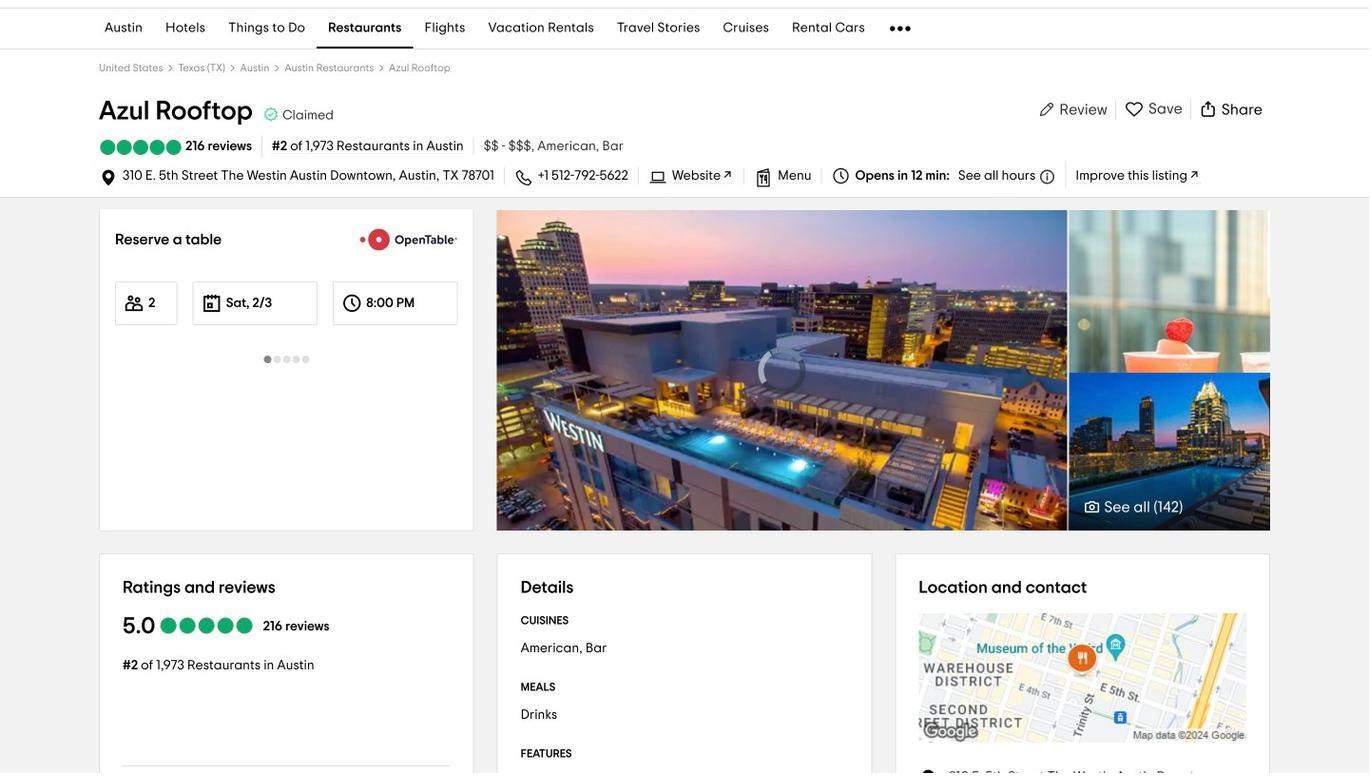 Task type: vqa. For each thing, say whether or not it's contained in the screenshot.
Search
no



Task type: describe. For each thing, give the bounding box(es) containing it.
5.0 of 5 bubbles image
[[99, 140, 183, 155]]

video player region
[[497, 210, 1068, 531]]



